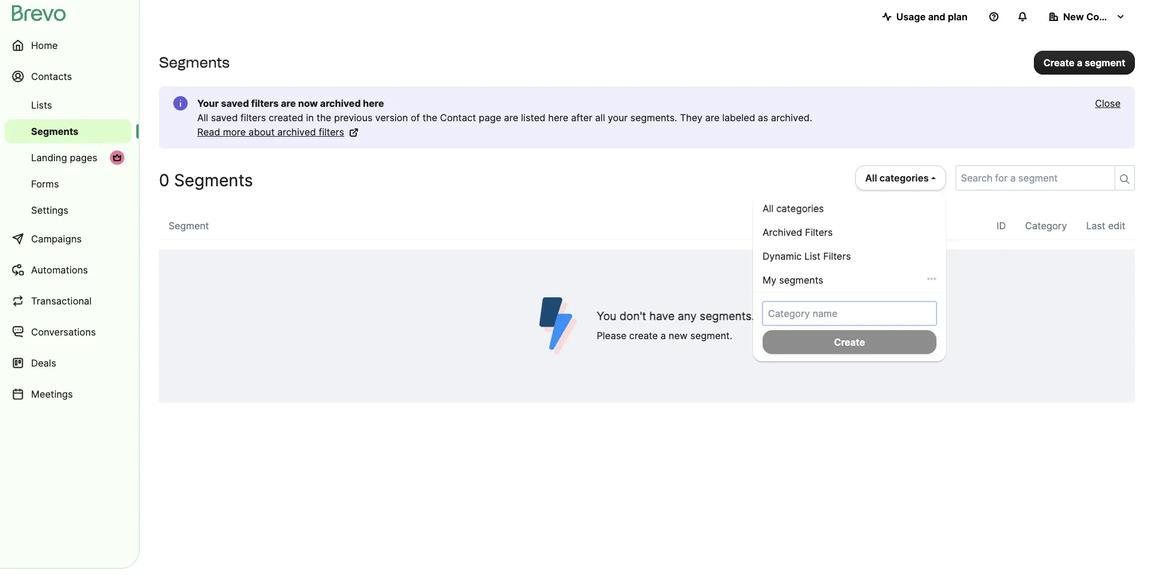 Task type: vqa. For each thing, say whether or not it's contained in the screenshot.
Last Edit
yes



Task type: describe. For each thing, give the bounding box(es) containing it.
company
[[1087, 11, 1131, 23]]

0 vertical spatial saved
[[221, 97, 249, 109]]

0 horizontal spatial are
[[281, 97, 296, 109]]

read more about archived filters link
[[197, 125, 359, 139]]

usage and plan button
[[873, 5, 978, 29]]

1 vertical spatial filters
[[241, 112, 266, 124]]

your saved filters are now archived here all saved filters created in the previous version of the contact page are listed here after all your segments. they are labeled as archived.
[[197, 97, 813, 124]]

read more about archived filters
[[197, 126, 344, 138]]

have
[[650, 310, 675, 324]]

1 vertical spatial categories
[[777, 203, 824, 215]]

id
[[997, 220, 1007, 232]]

settings link
[[5, 199, 132, 222]]

contact
[[440, 112, 476, 124]]

segments
[[780, 274, 824, 286]]

conversations
[[31, 327, 96, 338]]

home link
[[5, 31, 132, 60]]

close
[[1096, 97, 1121, 109]]

archived filters
[[763, 227, 833, 239]]

conversations link
[[5, 318, 132, 347]]

0 vertical spatial filters
[[251, 97, 279, 109]]

please create a new segment.
[[597, 330, 733, 342]]

home
[[31, 39, 58, 51]]

a inside create a segment button
[[1078, 57, 1083, 68]]

in
[[306, 112, 314, 124]]

usage and plan
[[897, 11, 968, 23]]

new
[[669, 330, 688, 342]]

don't
[[620, 310, 647, 324]]

1 vertical spatial segments
[[31, 126, 79, 138]]

1 vertical spatial filters
[[824, 251, 851, 263]]

0 vertical spatial segments
[[159, 54, 230, 71]]

deals
[[31, 358, 56, 370]]

landing pages
[[31, 152, 97, 164]]

deals link
[[5, 349, 132, 378]]

meetings
[[31, 389, 73, 401]]

categories inside button
[[880, 172, 929, 184]]

all categories button
[[856, 166, 947, 191]]

please
[[597, 330, 627, 342]]

contacts link
[[5, 62, 132, 91]]

landing pages link
[[5, 146, 132, 170]]

created
[[269, 112, 303, 124]]

all inside "your saved filters are now archived here all saved filters created in the previous version of the contact page are listed here after all your segments. they are labeled as archived."
[[197, 112, 208, 124]]

last edit
[[1087, 220, 1126, 232]]

2 horizontal spatial are
[[706, 112, 720, 124]]

and
[[929, 11, 946, 23]]

create button
[[763, 331, 937, 355]]

0 horizontal spatial a
[[661, 330, 666, 342]]

dynamic list filters
[[763, 251, 851, 263]]

read
[[197, 126, 220, 138]]

last
[[1087, 220, 1106, 232]]

create for create
[[834, 337, 866, 349]]

listed
[[521, 112, 546, 124]]

edit
[[1109, 220, 1126, 232]]

meetings link
[[5, 380, 132, 409]]

lists
[[31, 99, 52, 111]]

about
[[249, 126, 275, 138]]

segment.
[[691, 330, 733, 342]]

my
[[763, 274, 777, 286]]

0
[[159, 170, 169, 191]]

usage
[[897, 11, 926, 23]]

previous
[[334, 112, 373, 124]]

2 vertical spatial filters
[[319, 126, 344, 138]]

pages
[[70, 152, 97, 164]]

2 vertical spatial all
[[763, 203, 774, 215]]

search image
[[1121, 175, 1130, 184]]

any
[[678, 310, 697, 324]]

after
[[571, 112, 593, 124]]

transactional
[[31, 295, 92, 307]]

page
[[479, 112, 502, 124]]

of
[[411, 112, 420, 124]]

dynamic
[[763, 251, 802, 263]]

all categories inside button
[[866, 172, 929, 184]]

1 the from the left
[[317, 112, 332, 124]]



Task type: locate. For each thing, give the bounding box(es) containing it.
lists link
[[5, 93, 132, 117]]

you
[[597, 310, 617, 324]]

segments up landing
[[31, 126, 79, 138]]

0 vertical spatial create
[[1044, 57, 1075, 68]]

1 horizontal spatial the
[[423, 112, 438, 124]]

0 horizontal spatial all categories
[[763, 203, 824, 215]]

you don't have any segments.
[[597, 310, 755, 324]]

version
[[375, 112, 408, 124]]

saved
[[221, 97, 249, 109], [211, 112, 238, 124]]

segments link
[[5, 120, 132, 144]]

a left "segment" in the right of the page
[[1078, 57, 1083, 68]]

left___rvooi image
[[112, 153, 122, 163]]

1 vertical spatial create
[[834, 337, 866, 349]]

1 horizontal spatial all categories
[[866, 172, 929, 184]]

segment
[[1085, 57, 1126, 68]]

saved right your at left
[[221, 97, 249, 109]]

campaigns
[[31, 233, 82, 245]]

2 vertical spatial segments
[[174, 170, 253, 191]]

your
[[197, 97, 219, 109]]

filters
[[251, 97, 279, 109], [241, 112, 266, 124], [319, 126, 344, 138]]

as
[[758, 112, 769, 124]]

0 horizontal spatial here
[[363, 97, 384, 109]]

filters down previous
[[319, 126, 344, 138]]

segments
[[159, 54, 230, 71], [31, 126, 79, 138], [174, 170, 253, 191]]

0 horizontal spatial all
[[197, 112, 208, 124]]

new company button
[[1040, 5, 1136, 29]]

all
[[595, 112, 605, 124]]

filters up list
[[806, 227, 833, 239]]

1 horizontal spatial archived
[[320, 97, 361, 109]]

new
[[1064, 11, 1085, 23]]

1 horizontal spatial create
[[1044, 57, 1075, 68]]

filters right list
[[824, 251, 851, 263]]

create a segment button
[[1034, 51, 1136, 74]]

1 vertical spatial all
[[866, 172, 878, 184]]

all categories
[[866, 172, 929, 184], [763, 203, 824, 215]]

contacts
[[31, 71, 72, 83]]

1 horizontal spatial all
[[763, 203, 774, 215]]

segments down read
[[174, 170, 253, 191]]

are
[[281, 97, 296, 109], [504, 112, 519, 124], [706, 112, 720, 124]]

0 vertical spatial all categories
[[866, 172, 929, 184]]

0 horizontal spatial segments.
[[631, 112, 678, 124]]

alert containing your saved filters are now archived here
[[159, 87, 1136, 149]]

segments. right your
[[631, 112, 678, 124]]

2 the from the left
[[423, 112, 438, 124]]

here left after
[[549, 112, 569, 124]]

create for create a segment
[[1044, 57, 1075, 68]]

categories
[[880, 172, 929, 184], [777, 203, 824, 215]]

the
[[317, 112, 332, 124], [423, 112, 438, 124]]

close link
[[1096, 96, 1121, 111]]

archived down created
[[277, 126, 316, 138]]

0 vertical spatial a
[[1078, 57, 1083, 68]]

search button
[[1115, 167, 1135, 190]]

plan
[[948, 11, 968, 23]]

0 vertical spatial all
[[197, 112, 208, 124]]

1 horizontal spatial categories
[[880, 172, 929, 184]]

1 vertical spatial a
[[661, 330, 666, 342]]

campaigns link
[[5, 225, 132, 254]]

archived.
[[771, 112, 813, 124]]

create
[[1044, 57, 1075, 68], [834, 337, 866, 349]]

saved up more
[[211, 112, 238, 124]]

0 horizontal spatial categories
[[777, 203, 824, 215]]

are right page
[[504, 112, 519, 124]]

labeled
[[723, 112, 756, 124]]

automations
[[31, 264, 88, 276]]

filters up created
[[251, 97, 279, 109]]

Search for a segment search field
[[957, 166, 1110, 190]]

1 vertical spatial here
[[549, 112, 569, 124]]

category
[[1026, 220, 1068, 232]]

all
[[197, 112, 208, 124], [866, 172, 878, 184], [763, 203, 774, 215]]

are right they
[[706, 112, 720, 124]]

alert
[[159, 87, 1136, 149]]

they
[[680, 112, 703, 124]]

here up version
[[363, 97, 384, 109]]

archived up previous
[[320, 97, 361, 109]]

landing
[[31, 152, 67, 164]]

transactional link
[[5, 287, 132, 316]]

2 horizontal spatial all
[[866, 172, 878, 184]]

list
[[805, 251, 821, 263]]

create a segment
[[1044, 57, 1126, 68]]

the right in
[[317, 112, 332, 124]]

automations link
[[5, 256, 132, 285]]

0 vertical spatial categories
[[880, 172, 929, 184]]

1 vertical spatial all categories
[[763, 203, 824, 215]]

0 vertical spatial archived
[[320, 97, 361, 109]]

0 horizontal spatial create
[[834, 337, 866, 349]]

0 horizontal spatial archived
[[277, 126, 316, 138]]

archived
[[320, 97, 361, 109], [277, 126, 316, 138]]

1 horizontal spatial here
[[549, 112, 569, 124]]

forms link
[[5, 172, 132, 196]]

archived
[[763, 227, 803, 239]]

new company
[[1064, 11, 1131, 23]]

your
[[608, 112, 628, 124]]

1 horizontal spatial a
[[1078, 57, 1083, 68]]

forms
[[31, 178, 59, 190]]

create
[[630, 330, 658, 342]]

0 horizontal spatial the
[[317, 112, 332, 124]]

0 vertical spatial here
[[363, 97, 384, 109]]

0 vertical spatial segments.
[[631, 112, 678, 124]]

segments. up segment.
[[700, 310, 755, 324]]

settings
[[31, 205, 68, 216]]

more
[[223, 126, 246, 138]]

1 vertical spatial saved
[[211, 112, 238, 124]]

a left new
[[661, 330, 666, 342]]

1 horizontal spatial are
[[504, 112, 519, 124]]

1 vertical spatial segments.
[[700, 310, 755, 324]]

a
[[1078, 57, 1083, 68], [661, 330, 666, 342]]

now
[[298, 97, 318, 109]]

segments up your at left
[[159, 54, 230, 71]]

1 horizontal spatial segments.
[[700, 310, 755, 324]]

0 segments
[[159, 170, 253, 191]]

0 vertical spatial filters
[[806, 227, 833, 239]]

segments.
[[631, 112, 678, 124], [700, 310, 755, 324]]

my segments
[[763, 274, 824, 286]]

archived inside "your saved filters are now archived here all saved filters created in the previous version of the contact page are listed here after all your segments. they are labeled as archived."
[[320, 97, 361, 109]]

1 vertical spatial archived
[[277, 126, 316, 138]]

segment
[[169, 220, 209, 232]]

filters up about at the top left of page
[[241, 112, 266, 124]]

segments. inside "your saved filters are now archived here all saved filters created in the previous version of the contact page are listed here after all your segments. they are labeled as archived."
[[631, 112, 678, 124]]

the right of
[[423, 112, 438, 124]]

here
[[363, 97, 384, 109], [549, 112, 569, 124]]

all inside button
[[866, 172, 878, 184]]

are up created
[[281, 97, 296, 109]]



